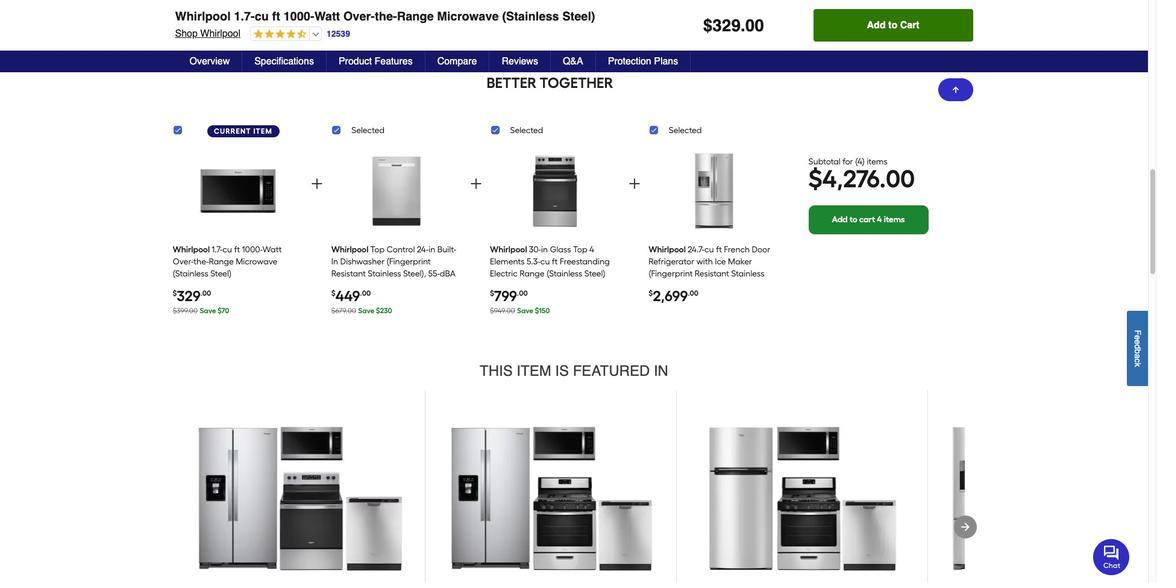Task type: locate. For each thing, give the bounding box(es) containing it.
0 vertical spatial add
[[868, 20, 886, 31]]

.00 up $949.00 save $ 150
[[518, 290, 528, 298]]

$ left energy
[[649, 290, 653, 298]]

(stainless inside 30-in glass top 4 elements 5.3-cu ft freestanding electric range (stainless steel)
[[547, 269, 583, 279]]

shop whirlpool for first 4.5 stars image from the right
[[172, 29, 237, 40]]

4 inside 30-in glass top 4 elements 5.3-cu ft freestanding electric range (stainless steel)
[[590, 245, 595, 255]]

.00 inside $ 329 .00
[[201, 290, 211, 298]]

plus image
[[310, 177, 325, 191], [469, 177, 483, 191]]

(fingerprint down refrigerator
[[649, 269, 693, 279]]

1 horizontal spatial selected
[[511, 126, 544, 136]]

back
[[884, 16, 902, 26]]

item
[[254, 127, 273, 136]]

resistant
[[332, 269, 366, 279], [695, 269, 730, 279]]

learn
[[735, 29, 757, 38]]

329 for .00
[[177, 288, 201, 305]]

1 plus image from the left
[[310, 177, 325, 191]]

current item
[[214, 127, 273, 136]]

1 horizontal spatial add
[[868, 20, 886, 31]]

4 right for
[[858, 157, 863, 167]]

0 horizontal spatial 4
[[590, 245, 595, 255]]

protection plans
[[608, 56, 679, 67]]

top up freestanding
[[574, 245, 588, 255]]

1 horizontal spatial range
[[397, 10, 434, 24]]

1 horizontal spatial plus image
[[469, 177, 483, 191]]

1 vertical spatial range
[[209, 257, 234, 267]]

item # 907464 | model # wmh31017hs
[[172, 13, 317, 23]]

.00 for 329
[[201, 290, 211, 298]]

shop
[[175, 28, 198, 39], [172, 29, 194, 40]]

2 save from the left
[[358, 307, 375, 316]]

shop up overview on the top left
[[172, 29, 194, 40]]

save for 799
[[517, 307, 534, 316]]

steel) up $ 329 .00
[[211, 269, 232, 279]]

2 plus image from the left
[[469, 177, 483, 191]]

c
[[1134, 359, 1143, 363]]

$ up $399.00
[[173, 290, 177, 298]]

12539
[[327, 29, 350, 38], [323, 29, 347, 39]]

0 horizontal spatial plus image
[[310, 177, 325, 191]]

1 vertical spatial 329
[[177, 288, 201, 305]]

ft down glass
[[552, 257, 558, 267]]

1 horizontal spatial over-
[[344, 10, 375, 24]]

range up features at the top
[[397, 10, 434, 24]]

overview button
[[178, 51, 243, 72]]

1 horizontal spatial 1000-
[[284, 10, 315, 24]]

1 horizontal spatial 329
[[713, 16, 741, 35]]

a
[[1134, 354, 1143, 359]]

2 selected from the left
[[511, 126, 544, 136]]

specifications
[[255, 56, 314, 67]]

better
[[487, 74, 537, 92]]

449 list item
[[332, 143, 462, 322]]

ft inside 1.7-cu ft 1000-watt over-the-range microwave (stainless steel)
[[234, 245, 240, 255]]

0 vertical spatial 4
[[858, 157, 863, 167]]

cu inside 1.7-cu ft 1000-watt over-the-range microwave (stainless steel)
[[223, 245, 232, 255]]

2 # from the left
[[256, 13, 261, 23]]

add to cart 4 items
[[833, 215, 906, 225]]

4 up freestanding
[[590, 245, 595, 255]]

0 horizontal spatial top
[[371, 245, 385, 255]]

$949.00
[[490, 307, 515, 316]]

0 horizontal spatial stainless
[[368, 269, 401, 279]]

resistant up star
[[695, 269, 730, 279]]

to right it
[[889, 20, 898, 31]]

whirlpool
[[175, 10, 231, 24], [200, 28, 241, 39], [197, 29, 237, 40], [173, 245, 210, 255], [332, 245, 369, 255], [490, 245, 527, 255], [649, 245, 686, 255]]

1 selected from the left
[[352, 126, 385, 136]]

0 horizontal spatial add
[[833, 215, 848, 225]]

0 vertical spatial item
[[172, 13, 188, 23]]

in left glass
[[542, 245, 548, 255]]

0 vertical spatial the-
[[375, 10, 397, 24]]

0 horizontal spatial save
[[200, 307, 216, 316]]

to left us
[[904, 16, 911, 26]]

stainless down dishwasher
[[368, 269, 401, 279]]

plus image
[[628, 177, 642, 191]]

e up b at the right of the page
[[1134, 340, 1143, 345]]

907464
[[195, 13, 223, 23]]

together
[[540, 74, 614, 92]]

(fingerprint inside top control 24-in built- in dishwasher (fingerprint resistant stainless steel), 55-dba
[[387, 257, 431, 267]]

add for add to cart
[[868, 20, 886, 31]]

2 12539 from the left
[[323, 29, 347, 39]]

resistant down dishwasher
[[332, 269, 366, 279]]

e up d
[[1134, 335, 1143, 340]]

items right cart
[[885, 215, 906, 225]]

steel) down refrigerator
[[649, 281, 670, 291]]

product features button
[[327, 51, 426, 72]]

1.7-
[[234, 10, 255, 24], [212, 245, 223, 255]]

save
[[200, 307, 216, 316], [358, 307, 375, 316], [517, 307, 534, 316]]

2 in from the left
[[542, 245, 548, 255]]

over- up $ 329 .00
[[173, 257, 194, 267]]

1 vertical spatial 1.7-
[[212, 245, 223, 255]]

model
[[231, 13, 254, 23]]

q&a button
[[551, 51, 596, 72]]

# left |
[[190, 13, 195, 23]]

f e e d b a c k button
[[1128, 311, 1149, 386]]

dishwasher
[[340, 257, 385, 267]]

cu inside "24.7-cu ft french door refrigerator with ice maker (fingerprint resistant stainless steel) energy star"
[[705, 245, 715, 255]]

top
[[371, 245, 385, 255], [574, 245, 588, 255]]

1 horizontal spatial microwave
[[437, 10, 499, 24]]

(fingerprint up "steel)," at left
[[387, 257, 431, 267]]

2 stainless from the left
[[732, 269, 765, 279]]

# right model
[[256, 13, 261, 23]]

whirlpool 1.7-cu ft 1000-watt over-the-range microwave (stainless steel) image
[[199, 147, 277, 235]]

maker
[[729, 257, 753, 267]]

1 horizontal spatial save
[[358, 307, 375, 316]]

protection plans button
[[596, 51, 691, 72]]

1 vertical spatial item
[[517, 363, 552, 380]]

2 vertical spatial 4
[[590, 245, 595, 255]]

1 horizontal spatial in
[[542, 245, 548, 255]]

features
[[375, 56, 413, 67]]

save inside 449 list item
[[358, 307, 375, 316]]

to for add to cart 4 items
[[850, 215, 858, 225]]

1 horizontal spatial #
[[256, 13, 261, 23]]

ice
[[715, 257, 727, 267]]

top up dishwasher
[[371, 245, 385, 255]]

0 horizontal spatial 1.7-
[[212, 245, 223, 255]]

1 horizontal spatial top
[[574, 245, 588, 255]]

range down 5.3-
[[520, 269, 545, 279]]

.00 inside $ 449 .00
[[360, 290, 371, 298]]

4.5 stars image
[[251, 29, 307, 40], [247, 29, 303, 41]]

plans
[[654, 56, 679, 67]]

$ left for
[[809, 165, 823, 194]]

$ up $679.00
[[332, 290, 336, 298]]

2 top from the left
[[574, 245, 588, 255]]

shop for second 4.5 stars image from right
[[175, 28, 198, 39]]

1 horizontal spatial resistant
[[695, 269, 730, 279]]

$679.00 save $ 230
[[332, 307, 392, 316]]

1 12539 from the left
[[327, 29, 350, 38]]

specifications button
[[243, 51, 327, 72]]

0 horizontal spatial resistant
[[332, 269, 366, 279]]

(stainless down freestanding
[[547, 269, 583, 279]]

2,699 list item
[[649, 143, 780, 322]]

over-
[[344, 10, 375, 24], [173, 257, 194, 267]]

steel)
[[563, 10, 596, 24], [211, 269, 232, 279], [585, 269, 606, 279], [649, 281, 670, 291]]

range inside 30-in glass top 4 elements 5.3-cu ft freestanding electric range (stainless steel)
[[520, 269, 545, 279]]

2 horizontal spatial to
[[904, 16, 911, 26]]

ft down whirlpool 1.7-cu ft 1000-watt over-the-range microwave (stainless steel) image
[[234, 245, 240, 255]]

1 horizontal spatial (fingerprint
[[649, 269, 693, 279]]

0 vertical spatial range
[[397, 10, 434, 24]]

cu down whirlpool 1.7-cu ft 1000-watt over-the-range microwave (stainless steel) image
[[223, 245, 232, 255]]

1 vertical spatial microwave
[[236, 257, 278, 267]]

store
[[829, 16, 848, 26]]

1 in from the left
[[429, 245, 436, 255]]

329 inside 329 list item
[[177, 288, 201, 305]]

1 vertical spatial the-
[[194, 257, 209, 267]]

in
[[429, 245, 436, 255], [542, 245, 548, 255]]

1 horizontal spatial watt
[[315, 10, 340, 24]]

it
[[878, 16, 882, 26]]

.00 up $679.00 save $ 230
[[360, 290, 371, 298]]

0 horizontal spatial selected
[[352, 126, 385, 136]]

save left 150
[[517, 307, 534, 316]]

resistant inside "24.7-cu ft french door refrigerator with ice maker (fingerprint resistant stainless steel) energy star"
[[695, 269, 730, 279]]

0 horizontal spatial the-
[[194, 257, 209, 267]]

save left 70
[[200, 307, 216, 316]]

0 horizontal spatial to
[[850, 215, 858, 225]]

save inside 329 list item
[[200, 307, 216, 316]]

item left the 907464
[[172, 13, 188, 23]]

stainless inside top control 24-in built- in dishwasher (fingerprint resistant stainless steel), 55-dba
[[368, 269, 401, 279]]

or
[[850, 16, 857, 26]]

the- up features at the top
[[375, 10, 397, 24]]

reviews
[[502, 56, 539, 67]]

watt
[[315, 10, 340, 24], [263, 245, 282, 255]]

top-freezer refrigerator & gas range suite in stainless steel image
[[687, 391, 928, 584]]

1 vertical spatial items
[[885, 215, 906, 225]]

.00
[[880, 165, 916, 194], [201, 290, 211, 298], [360, 290, 371, 298], [518, 290, 528, 298], [688, 290, 699, 298]]

cu inside 30-in glass top 4 elements 5.3-cu ft freestanding electric range (stainless steel)
[[541, 257, 550, 267]]

arrow right image
[[960, 522, 972, 534]]

5.3-
[[527, 257, 541, 267]]

better together heading
[[172, 74, 929, 93]]

0 horizontal spatial over-
[[173, 257, 194, 267]]

whirlpool inside 799 list item
[[490, 245, 527, 255]]

the- inside 1.7-cu ft 1000-watt over-the-range microwave (stainless steel)
[[194, 257, 209, 267]]

2 vertical spatial range
[[520, 269, 545, 279]]

.00 inside $ 799 .00
[[518, 290, 528, 298]]

1 horizontal spatial 4
[[858, 157, 863, 167]]

0 vertical spatial microwave
[[437, 10, 499, 24]]

1 resistant from the left
[[332, 269, 366, 279]]

steel) inside 30-in glass top 4 elements 5.3-cu ft freestanding electric range (stainless steel)
[[585, 269, 606, 279]]

item
[[801, 16, 817, 26]]

energy
[[672, 281, 703, 291]]

add inside button
[[868, 20, 886, 31]]

stainless down maker
[[732, 269, 765, 279]]

item number 9 0 7 4 6 4 and model number w m h 3 1 0 1 7 h s element
[[172, 12, 977, 24]]

selected for 449
[[352, 126, 385, 136]]

steel) inside "24.7-cu ft french door refrigerator with ice maker (fingerprint resistant stainless steel) energy star"
[[649, 281, 670, 291]]

whirlpool up dishwasher
[[332, 245, 369, 255]]

$ up $949.00
[[490, 290, 495, 298]]

cart
[[901, 20, 920, 31]]

(stainless inside 1.7-cu ft 1000-watt over-the-range microwave (stainless steel)
[[173, 269, 209, 279]]

the- up $ 329 .00
[[194, 257, 209, 267]]

side-by-side refrigerator & gas range suite in stainless steel image
[[435, 391, 676, 584]]

799 list item
[[490, 143, 621, 322]]

reviews button
[[490, 51, 551, 72]]

ship
[[860, 16, 875, 26]]

1 horizontal spatial in
[[654, 363, 669, 380]]

0 vertical spatial items
[[867, 157, 888, 167]]

0 horizontal spatial in
[[429, 245, 436, 255]]

whirlpool down the 907464
[[197, 29, 237, 40]]

2 horizontal spatial selected
[[669, 126, 702, 136]]

.00 left star
[[688, 290, 699, 298]]

ft
[[272, 10, 280, 24], [234, 245, 240, 255], [717, 245, 722, 255], [552, 257, 558, 267]]

1 e from the top
[[1134, 335, 1143, 340]]

2 horizontal spatial 4
[[878, 215, 883, 225]]

steel) up q&a button
[[563, 10, 596, 24]]

save inside 799 list item
[[517, 307, 534, 316]]

items right the )
[[867, 157, 888, 167]]

in left dishwasher
[[332, 257, 338, 267]]

1 vertical spatial over-
[[173, 257, 194, 267]]

microwave inside 1.7-cu ft 1000-watt over-the-range microwave (stainless steel)
[[236, 257, 278, 267]]

new,
[[751, 16, 769, 26]]

0 vertical spatial 1000-
[[284, 10, 315, 24]]

#
[[190, 13, 195, 23], [256, 13, 261, 23]]

steel),
[[403, 269, 426, 279]]

2 resistant from the left
[[695, 269, 730, 279]]

control
[[387, 245, 415, 255]]

whirlpool inside 329 list item
[[173, 245, 210, 255]]

799
[[495, 288, 518, 305]]

1 horizontal spatial 1.7-
[[234, 10, 255, 24]]

.00 right the )
[[880, 165, 916, 194]]

to left cart
[[850, 215, 858, 225]]

0 horizontal spatial item
[[172, 13, 188, 23]]

stainless inside "24.7-cu ft french door refrigerator with ice maker (fingerprint resistant stainless steel) energy star"
[[732, 269, 765, 279]]

cu down 30-
[[541, 257, 550, 267]]

1 horizontal spatial stainless
[[732, 269, 765, 279]]

in left built-
[[429, 245, 436, 255]]

3 save from the left
[[517, 307, 534, 316]]

0 vertical spatial watt
[[315, 10, 340, 24]]

save left 230
[[358, 307, 375, 316]]

1 top from the left
[[371, 245, 385, 255]]

ft up ice in the top right of the page
[[717, 245, 722, 255]]

over- up heart outline image
[[344, 10, 375, 24]]

0 horizontal spatial range
[[209, 257, 234, 267]]

whirlpool inside 2,699 "list item"
[[649, 245, 686, 255]]

(stainless
[[502, 10, 559, 24], [173, 269, 209, 279], [547, 269, 583, 279]]

add
[[868, 20, 886, 31], [833, 215, 848, 225]]

in right featured
[[654, 363, 669, 380]]

0 horizontal spatial watt
[[263, 245, 282, 255]]

item
[[172, 13, 188, 23], [517, 363, 552, 380]]

.00 up $399.00 save $ 70
[[201, 290, 211, 298]]

$ 2,699 .00
[[649, 288, 699, 305]]

0 horizontal spatial 329
[[177, 288, 201, 305]]

1 vertical spatial 1000-
[[242, 245, 263, 255]]

ft inside 30-in glass top 4 elements 5.3-cu ft freestanding electric range (stainless steel)
[[552, 257, 558, 267]]

1 vertical spatial 4
[[878, 215, 883, 225]]

0 horizontal spatial microwave
[[236, 257, 278, 267]]

1 horizontal spatial to
[[889, 20, 898, 31]]

329 for .
[[713, 16, 741, 35]]

1 save from the left
[[200, 307, 216, 316]]

cu
[[255, 10, 269, 24], [223, 245, 232, 255], [705, 245, 715, 255], [541, 257, 550, 267]]

0 vertical spatial over-
[[344, 10, 375, 24]]

to inside add to cart 4 items link
[[850, 215, 858, 225]]

.
[[741, 16, 746, 35]]

.00 inside $ 2,699 .00
[[688, 290, 699, 298]]

.00 for 2,699
[[688, 290, 699, 298]]

2 horizontal spatial save
[[517, 307, 534, 316]]

steel) inside 1.7-cu ft 1000-watt over-the-range microwave (stainless steel)
[[211, 269, 232, 279]]

top inside 30-in glass top 4 elements 5.3-cu ft freestanding electric range (stainless steel)
[[574, 245, 588, 255]]

protection
[[608, 56, 652, 67]]

cu up "with"
[[705, 245, 715, 255]]

$ inside $ 2,699 .00
[[649, 290, 653, 298]]

0 vertical spatial (fingerprint
[[387, 257, 431, 267]]

0 vertical spatial in
[[332, 257, 338, 267]]

items
[[867, 157, 888, 167], [885, 215, 906, 225]]

side-by-side refrigerator & electric range suite in stainless steel image
[[184, 391, 425, 584]]

1000-
[[284, 10, 315, 24], [242, 245, 263, 255]]

q&a
[[563, 56, 584, 67]]

4 for add to cart 4 items
[[878, 215, 883, 225]]

1 vertical spatial (fingerprint
[[649, 269, 693, 279]]

$ inside $ 799 .00
[[490, 290, 495, 298]]

$ inside $ 449 .00
[[332, 290, 336, 298]]

to inside add to cart button
[[889, 20, 898, 31]]

whirlpool up $ 329 .00
[[173, 245, 210, 255]]

0 horizontal spatial #
[[190, 13, 195, 23]]

0 horizontal spatial 1000-
[[242, 245, 263, 255]]

4
[[858, 157, 863, 167], [878, 215, 883, 225], [590, 245, 595, 255]]

1 stainless from the left
[[368, 269, 401, 279]]

(stainless up $ 329 .00
[[173, 269, 209, 279]]

shop whirlpool for second 4.5 stars image from right
[[175, 28, 241, 39]]

save for 449
[[358, 307, 375, 316]]

(fingerprint
[[387, 257, 431, 267], [649, 269, 693, 279]]

1 vertical spatial in
[[654, 363, 669, 380]]

whirlpool up "elements"
[[490, 245, 527, 255]]

2 horizontal spatial range
[[520, 269, 545, 279]]

|
[[226, 13, 228, 23]]

4 inside subtotal for ( 4 ) items $ 4,276 .00
[[858, 157, 863, 167]]

shop down the 907464
[[175, 28, 198, 39]]

0 vertical spatial 329
[[713, 16, 741, 35]]

1 vertical spatial add
[[833, 215, 848, 225]]

$ 449 .00
[[332, 288, 371, 305]]

4 right cart
[[878, 215, 883, 225]]

whirlpool up refrigerator
[[649, 245, 686, 255]]

whirlpool inside 449 list item
[[332, 245, 369, 255]]

1 vertical spatial watt
[[263, 245, 282, 255]]

0 vertical spatial 1.7-
[[234, 10, 255, 24]]

0 horizontal spatial (fingerprint
[[387, 257, 431, 267]]

whirlpool 30-in glass top 4 elements 5.3-cu ft freestanding electric range (stainless steel) image
[[516, 147, 595, 235]]

plus image for 449
[[469, 177, 483, 191]]

dba
[[440, 269, 456, 279]]

door
[[752, 245, 771, 255]]

0 horizontal spatial in
[[332, 257, 338, 267]]

item left is
[[517, 363, 552, 380]]

refrigerator
[[649, 257, 695, 267]]

whirlpool top control 24-in built-in dishwasher (fingerprint resistant stainless steel), 55-dba image
[[358, 147, 436, 235]]

$ 329 . 00
[[704, 16, 765, 35]]

range up $ 329 .00
[[209, 257, 234, 267]]

steel) down freestanding
[[585, 269, 606, 279]]



Task type: describe. For each thing, give the bounding box(es) containing it.
overview
[[190, 56, 230, 67]]

4,276
[[823, 165, 880, 194]]

french
[[724, 245, 750, 255]]

$ right $399.00
[[218, 307, 222, 316]]

1.7-cu ft 1000-watt over-the-range microwave (stainless steel)
[[173, 245, 282, 279]]

f
[[1134, 330, 1143, 335]]

)
[[863, 157, 865, 167]]

24-
[[417, 245, 429, 255]]

resistant inside top control 24-in built- in dishwasher (fingerprint resistant stainless steel), 55-dba
[[332, 269, 366, 279]]

add for add to cart 4 items
[[833, 215, 848, 225]]

current
[[214, 127, 251, 136]]

in inside top control 24-in built- in dishwasher (fingerprint resistant stainless steel), 55-dba
[[429, 245, 436, 255]]

$ right $949.00
[[535, 307, 539, 316]]

30-
[[529, 245, 542, 255]]

230
[[380, 307, 392, 316]]

whirlpool 1.7-cu ft 1000-watt over-the-range microwave (stainless steel)
[[175, 10, 596, 24]]

$ inside subtotal for ( 4 ) items $ 4,276 .00
[[809, 165, 823, 194]]

4 for subtotal for ( 4 ) items $ 4,276 .00
[[858, 157, 863, 167]]

d
[[1134, 345, 1143, 349]]

range inside 1.7-cu ft 1000-watt over-the-range microwave (stainless steel)
[[209, 257, 234, 267]]

1 4.5 stars image from the left
[[251, 29, 307, 40]]

12539 for second 4.5 stars image from right
[[327, 29, 350, 38]]

chat invite button image
[[1094, 539, 1131, 576]]

free
[[925, 16, 940, 26]]

product features
[[339, 56, 413, 67]]

$ inside $ 329 .00
[[173, 290, 177, 298]]

compare button
[[426, 51, 490, 72]]

in inside 30-in glass top 4 elements 5.3-cu ft freestanding electric range (stainless steel)
[[542, 245, 548, 255]]

return
[[705, 16, 730, 26]]

shop for first 4.5 stars image from the right
[[172, 29, 194, 40]]

better together
[[487, 74, 614, 92]]

150
[[539, 307, 550, 316]]

(
[[856, 157, 858, 167]]

to for add to cart
[[889, 20, 898, 31]]

with
[[697, 257, 713, 267]]

this item is featured in
[[480, 363, 669, 380]]

b
[[1134, 349, 1143, 354]]

f e e d b a c k
[[1134, 330, 1143, 367]]

2 4.5 stars image from the left
[[247, 29, 303, 41]]

over- inside 1.7-cu ft 1000-watt over-the-range microwave (stainless steel)
[[173, 257, 194, 267]]

of
[[942, 16, 949, 26]]

charge.
[[705, 29, 733, 38]]

add to cart button
[[814, 9, 974, 42]]

$399.00
[[173, 307, 198, 316]]

30-in glass top 4 elements 5.3-cu ft freestanding electric range (stainless steel)
[[490, 245, 610, 279]]

k
[[1134, 363, 1143, 367]]

(fingerprint inside "24.7-cu ft french door refrigerator with ice maker (fingerprint resistant stainless steel) energy star"
[[649, 269, 693, 279]]

329 list item
[[173, 143, 303, 322]]

1.7- inside 1.7-cu ft 1000-watt over-the-range microwave (stainless steel)
[[212, 245, 223, 255]]

$ 799 .00
[[490, 288, 528, 305]]

watt inside 1.7-cu ft 1000-watt over-the-range microwave (stainless steel)
[[263, 245, 282, 255]]

save for 329
[[200, 307, 216, 316]]

.00 inside subtotal for ( 4 ) items $ 4,276 .00
[[880, 165, 916, 194]]

subtotal for ( 4 ) items $ 4,276 .00
[[809, 157, 916, 194]]

3 selected from the left
[[669, 126, 702, 136]]

00
[[746, 16, 765, 35]]

compare
[[438, 56, 477, 67]]

us
[[914, 16, 923, 26]]

is
[[556, 363, 569, 380]]

unused
[[771, 16, 799, 26]]

$949.00 save $ 150
[[490, 307, 550, 316]]

$679.00
[[332, 307, 356, 316]]

heart outline image
[[359, 27, 374, 42]]

1 horizontal spatial item
[[517, 363, 552, 380]]

2,699
[[653, 288, 688, 305]]

$399.00 save $ 70
[[173, 307, 230, 316]]

electric
[[490, 269, 518, 279]]

449
[[336, 288, 360, 305]]

in-
[[819, 16, 829, 26]]

this
[[480, 363, 513, 380]]

plus image for 329
[[310, 177, 325, 191]]

ft right model
[[272, 10, 280, 24]]

top control 24-in built- in dishwasher (fingerprint resistant stainless steel), 55-dba
[[332, 245, 457, 279]]

$ right $679.00
[[376, 307, 380, 316]]

55-
[[428, 269, 440, 279]]

item inside the item number 9 0 7 4 6 4 and model number w m h 3 1 0 1 7 h s element
[[172, 13, 188, 23]]

$ 329 .00
[[173, 288, 211, 305]]

2 e from the top
[[1134, 340, 1143, 345]]

whirlpool up overview on the top left
[[175, 10, 231, 24]]

1000- inside 1.7-cu ft 1000-watt over-the-range microwave (stainless steel)
[[242, 245, 263, 255]]

star
[[705, 281, 725, 291]]

12539 for first 4.5 stars image from the right
[[323, 29, 347, 39]]

add to cart 4 items link
[[809, 206, 929, 235]]

in inside top control 24-in built- in dishwasher (fingerprint resistant stainless steel), 55-dba
[[332, 257, 338, 267]]

1 horizontal spatial the-
[[375, 10, 397, 24]]

glass
[[550, 245, 571, 255]]

24.7-cu ft french door refrigerator with ice maker (fingerprint resistant stainless steel) energy star
[[649, 245, 771, 291]]

whirlpool 24.7-cu ft french door refrigerator with ice maker (fingerprint resistant stainless steel) energy star image
[[675, 147, 754, 235]]

.00 for 449
[[360, 290, 371, 298]]

arrow up image
[[951, 85, 961, 95]]

1 # from the left
[[190, 13, 195, 23]]

cart
[[860, 215, 876, 225]]

featured
[[573, 363, 650, 380]]

top inside top control 24-in built- in dishwasher (fingerprint resistant stainless steel), 55-dba
[[371, 245, 385, 255]]

$ left your
[[704, 16, 713, 35]]

return your new, unused item in-store or ship it back to us free of charge.
[[705, 16, 949, 38]]

french door refrigerator & electric range suite in stainless steel image
[[938, 391, 1158, 584]]

more
[[759, 29, 779, 38]]

learn more link
[[735, 27, 779, 39]]

to inside return your new, unused item in-store or ship it back to us free of charge.
[[904, 16, 911, 26]]

.00 for 799
[[518, 290, 528, 298]]

subtotal
[[809, 157, 841, 167]]

learn more
[[735, 29, 779, 38]]

elements
[[490, 257, 525, 267]]

selected for 799
[[511, 126, 544, 136]]

items inside subtotal for ( 4 ) items $ 4,276 .00
[[867, 157, 888, 167]]

your
[[733, 16, 749, 26]]

ft inside "24.7-cu ft french door refrigerator with ice maker (fingerprint resistant stainless steel) energy star"
[[717, 245, 722, 255]]

for
[[843, 157, 854, 167]]

(stainless up reviews button
[[502, 10, 559, 24]]

cu right model
[[255, 10, 269, 24]]

70
[[222, 307, 230, 316]]

whirlpool down |
[[200, 28, 241, 39]]



Task type: vqa. For each thing, say whether or not it's contained in the screenshot.
middle and
no



